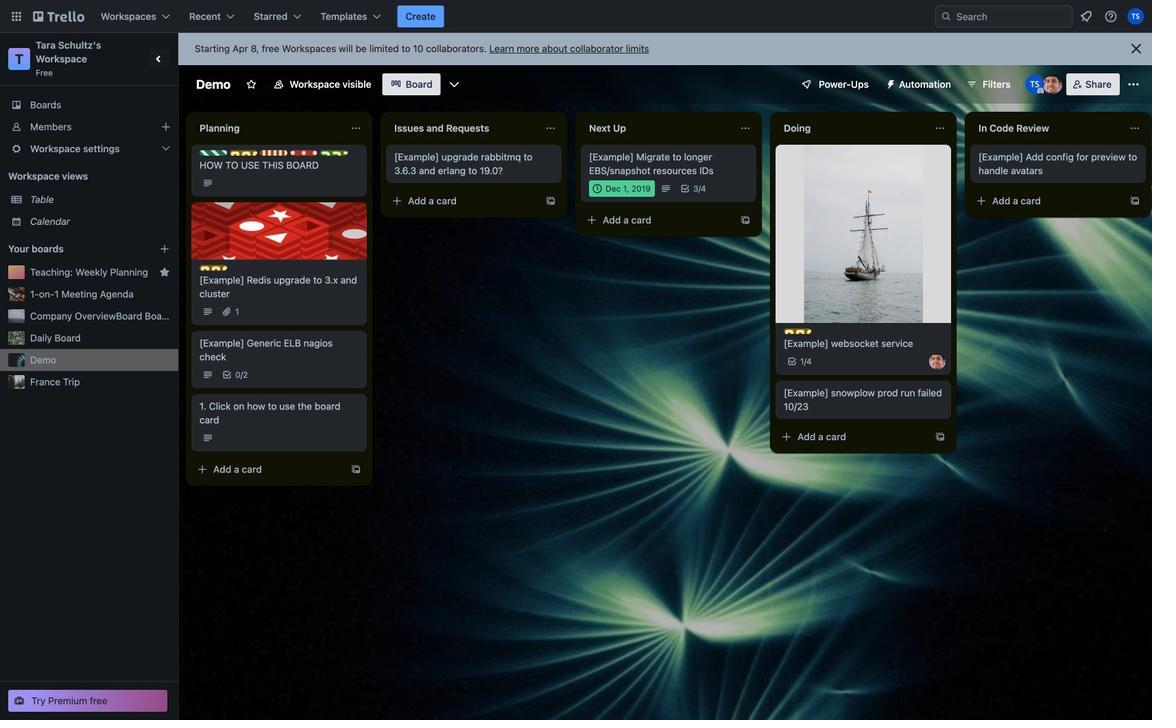 Task type: vqa. For each thing, say whether or not it's contained in the screenshot.
the "Color: yellow, title: "Ready to Merge"" element
yes



Task type: describe. For each thing, give the bounding box(es) containing it.
2 horizontal spatial color: yellow, title: "ready to merge" element
[[784, 329, 812, 334]]

sm image
[[880, 73, 900, 93]]

0 horizontal spatial tara schultz (taraschultz7) image
[[1026, 75, 1045, 94]]

search image
[[941, 11, 952, 22]]

1 horizontal spatial tara schultz (taraschultz7) image
[[1128, 8, 1145, 25]]

show menu image
[[1127, 78, 1141, 91]]

1 vertical spatial color: yellow, title: "ready to merge" element
[[200, 265, 227, 271]]

primary element
[[0, 0, 1153, 33]]

add board image
[[159, 244, 170, 255]]

workspace navigation collapse icon image
[[150, 49, 169, 69]]

color: green, title: "verified in staging" element
[[200, 150, 227, 156]]

color: lime, title: "secrets" element
[[320, 150, 348, 156]]

Board name text field
[[189, 73, 238, 95]]

star or unstar board image
[[246, 79, 257, 90]]



Task type: locate. For each thing, give the bounding box(es) containing it.
james peterson (jamespeterson93) image
[[1044, 75, 1063, 94]]

tara schultz (taraschultz7) image
[[1128, 8, 1145, 25], [1026, 75, 1045, 94]]

starred icon image
[[159, 267, 170, 278]]

your boards with 6 items element
[[8, 241, 139, 257]]

2 vertical spatial color: yellow, title: "ready to merge" element
[[784, 329, 812, 334]]

None text field
[[386, 117, 540, 139], [581, 117, 735, 139], [776, 117, 930, 139], [386, 117, 540, 139], [581, 117, 735, 139], [776, 117, 930, 139]]

back to home image
[[33, 5, 84, 27]]

this member is an admin of this board. image
[[1038, 88, 1044, 94]]

None text field
[[191, 117, 345, 139], [971, 117, 1125, 139], [191, 117, 345, 139], [971, 117, 1125, 139]]

None checkbox
[[589, 180, 655, 197]]

0 horizontal spatial color: yellow, title: "ready to merge" element
[[200, 265, 227, 271]]

0 vertical spatial tara schultz (taraschultz7) image
[[1128, 8, 1145, 25]]

create from template… image
[[546, 196, 557, 207], [1130, 196, 1141, 207], [740, 215, 751, 226], [935, 432, 946, 443], [351, 464, 362, 475]]

0 notifications image
[[1079, 8, 1095, 25]]

color: orange, title: "manual deploy steps" element
[[260, 150, 288, 156]]

customize views image
[[448, 78, 462, 91]]

0 vertical spatial color: yellow, title: "ready to merge" element
[[230, 150, 257, 156]]

james peterson (jamespeterson93) image
[[930, 353, 946, 370]]

open information menu image
[[1105, 10, 1119, 23]]

color: red, title: "unshippable!" element
[[290, 150, 318, 156]]

1 vertical spatial tara schultz (taraschultz7) image
[[1026, 75, 1045, 94]]

Search field
[[936, 5, 1073, 27]]

color: yellow, title: "ready to merge" element
[[230, 150, 257, 156], [200, 265, 227, 271], [784, 329, 812, 334]]

1 horizontal spatial color: yellow, title: "ready to merge" element
[[230, 150, 257, 156]]



